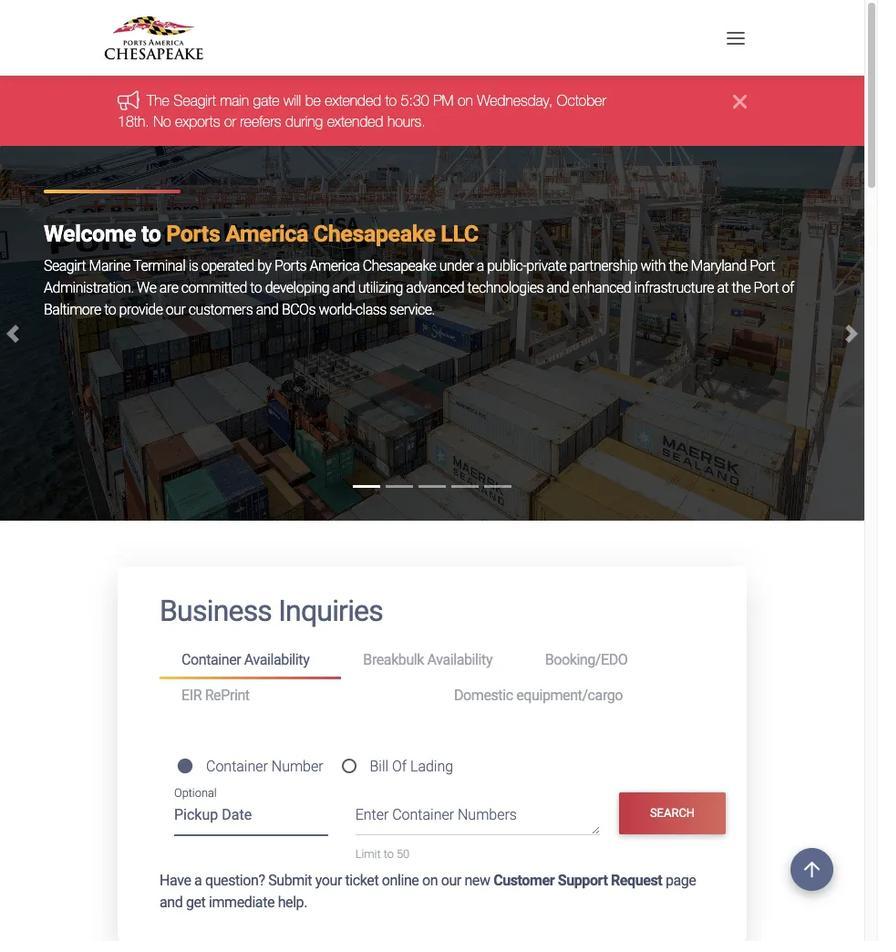 Task type: vqa. For each thing, say whether or not it's contained in the screenshot.
enhanced
yes



Task type: describe. For each thing, give the bounding box(es) containing it.
close image
[[733, 91, 747, 113]]

advanced
[[406, 279, 464, 297]]

toggle navigation image
[[722, 24, 750, 52]]

will
[[284, 93, 301, 109]]

eir
[[182, 687, 202, 705]]

or
[[224, 113, 236, 129]]

search button
[[619, 793, 726, 835]]

1 vertical spatial a
[[194, 872, 202, 889]]

seagirt inside the 'seagirt marine terminal is operated by ports america chesapeake under a public-private partnership with the maryland port administration.                         we are committed to developing and utilizing advanced technologies and enhanced infrastructure at the port of baltimore to provide                         our customers and bcos world-class service.'
[[44, 257, 86, 275]]

on inside the seagirt main gate will be extended to 5:30 pm on wednesday, october 18th.  no exports or reefers during extended hours.
[[458, 93, 473, 109]]

enter
[[355, 806, 389, 823]]

seagirt inside the seagirt main gate will be extended to 5:30 pm on wednesday, october 18th.  no exports or reefers during extended hours.
[[174, 93, 216, 109]]

of
[[782, 279, 794, 297]]

exports
[[175, 113, 220, 129]]

help.
[[278, 894, 307, 911]]

0 vertical spatial port
[[750, 257, 775, 275]]

container availability
[[182, 651, 310, 668]]

eir reprint
[[182, 687, 250, 705]]

breakbulk
[[363, 651, 424, 668]]

submit
[[268, 872, 312, 889]]

inquiries
[[278, 594, 383, 628]]

container for container availability
[[182, 651, 241, 668]]

0 vertical spatial extended
[[325, 93, 381, 109]]

availability for breakbulk availability
[[427, 651, 493, 668]]

at
[[717, 279, 729, 297]]

ports inside the 'seagirt marine terminal is operated by ports america chesapeake under a public-private partnership with the maryland port administration.                         we are committed to developing and utilizing advanced technologies and enhanced infrastructure at the port of baltimore to provide                         our customers and bcos world-class service.'
[[274, 257, 307, 275]]

utilizing
[[358, 279, 403, 297]]

to down by
[[250, 279, 262, 297]]

customer
[[494, 872, 555, 889]]

Enter Container Numbers text field
[[355, 804, 600, 835]]

administration.
[[44, 279, 134, 297]]

search
[[650, 807, 695, 820]]

gate
[[253, 93, 280, 109]]

question?
[[205, 872, 265, 889]]

baltimore
[[44, 301, 101, 319]]

hours.
[[388, 113, 426, 129]]

and left the bcos
[[256, 301, 279, 319]]

we
[[137, 279, 156, 297]]

limit
[[355, 847, 381, 861]]

infrastructure
[[634, 279, 714, 297]]

equipment/cargo
[[516, 687, 623, 705]]

technologies
[[467, 279, 544, 297]]

bill of lading
[[370, 758, 453, 775]]

world-
[[319, 301, 356, 319]]

new
[[465, 872, 490, 889]]

committed
[[181, 279, 247, 297]]

have
[[160, 872, 191, 889]]

reefers
[[240, 113, 281, 129]]

bill
[[370, 758, 389, 775]]

seagirt marine terminal is operated by ports america chesapeake under a public-private partnership with the maryland port administration.                         we are committed to developing and utilizing advanced technologies and enhanced infrastructure at the port of baltimore to provide                         our customers and bcos world-class service.
[[44, 257, 794, 319]]

get
[[186, 894, 206, 911]]

page and get immediate help.
[[160, 872, 696, 911]]

no
[[153, 113, 171, 129]]

1 vertical spatial port
[[754, 279, 779, 297]]

lading
[[410, 758, 453, 775]]

go to top image
[[791, 848, 834, 891]]

marine
[[89, 257, 130, 275]]

breakbulk availability link
[[341, 643, 523, 677]]

welcome
[[44, 221, 136, 247]]

domestic equipment/cargo link
[[432, 680, 705, 713]]

and up the world-
[[333, 279, 355, 297]]

18th.
[[118, 113, 149, 129]]

ticket
[[345, 872, 379, 889]]

0 vertical spatial chesapeake
[[314, 221, 436, 247]]

are
[[159, 279, 178, 297]]

during
[[285, 113, 323, 129]]

the seagirt main gate will be extended to 5:30 pm on wednesday, october 18th.  no exports or reefers during extended hours. link
[[118, 93, 606, 129]]

by
[[257, 257, 271, 275]]

domestic
[[454, 687, 513, 705]]

and down "private" on the top right
[[547, 279, 569, 297]]

the seagirt main gate will be extended to 5:30 pm on wednesday, october 18th.  no exports or reefers during extended hours.
[[118, 93, 606, 129]]

llc
[[441, 221, 479, 247]]

booking/edo
[[545, 651, 628, 668]]

is
[[188, 257, 198, 275]]

and inside 'page and get immediate help.'
[[160, 894, 183, 911]]

provide
[[119, 301, 163, 319]]

container for container number
[[206, 758, 268, 775]]

5:30
[[401, 93, 429, 109]]

class
[[356, 301, 387, 319]]

developing
[[265, 279, 329, 297]]

under
[[439, 257, 474, 275]]

wednesday,
[[477, 93, 553, 109]]



Task type: locate. For each thing, give the bounding box(es) containing it.
1 vertical spatial america
[[310, 257, 360, 275]]

extended right be
[[325, 93, 381, 109]]

breakbulk availability
[[363, 651, 493, 668]]

container number
[[206, 758, 323, 775]]

extended right during
[[327, 113, 384, 129]]

october
[[557, 93, 606, 109]]

america up developing
[[310, 257, 360, 275]]

0 vertical spatial container
[[182, 651, 241, 668]]

have a question? submit your ticket online on our new customer support request
[[160, 872, 663, 889]]

port right maryland
[[750, 257, 775, 275]]

partnership
[[570, 257, 638, 275]]

the seagirt main gate will be extended to 5:30 pm on wednesday, october 18th.  no exports or reefers during extended hours. alert
[[0, 76, 865, 146]]

ports
[[166, 221, 220, 247], [274, 257, 307, 275]]

1 horizontal spatial seagirt
[[174, 93, 216, 109]]

1 horizontal spatial availability
[[427, 651, 493, 668]]

bcos
[[282, 301, 316, 319]]

operated
[[201, 257, 254, 275]]

1 horizontal spatial the
[[732, 279, 751, 297]]

customer support request link
[[494, 872, 663, 889]]

0 horizontal spatial availability
[[244, 651, 310, 668]]

immediate
[[209, 894, 275, 911]]

1 horizontal spatial our
[[441, 872, 461, 889]]

0 vertical spatial the
[[669, 257, 688, 275]]

0 vertical spatial our
[[166, 301, 186, 319]]

1 vertical spatial the
[[732, 279, 751, 297]]

of
[[392, 758, 407, 775]]

0 horizontal spatial on
[[422, 872, 438, 889]]

and down have
[[160, 894, 183, 911]]

0 horizontal spatial the
[[669, 257, 688, 275]]

customers
[[189, 301, 253, 319]]

1 availability from the left
[[244, 651, 310, 668]]

enhanced
[[572, 279, 631, 297]]

number
[[272, 758, 323, 775]]

seagirt up administration.
[[44, 257, 86, 275]]

be
[[305, 93, 321, 109]]

numbers
[[458, 806, 517, 823]]

the
[[147, 93, 170, 109]]

2 availability from the left
[[427, 651, 493, 668]]

0 horizontal spatial our
[[166, 301, 186, 319]]

chesapeake inside the 'seagirt marine terminal is operated by ports america chesapeake under a public-private partnership with the maryland port administration.                         we are committed to developing and utilizing advanced technologies and enhanced infrastructure at the port of baltimore to provide                         our customers and bcos world-class service.'
[[363, 257, 436, 275]]

0 horizontal spatial ports
[[166, 221, 220, 247]]

optional
[[174, 787, 217, 800]]

availability up eir reprint link
[[244, 651, 310, 668]]

1 vertical spatial seagirt
[[44, 257, 86, 275]]

booking/edo link
[[523, 643, 705, 677]]

availability up the "domestic"
[[427, 651, 493, 668]]

ports america chesapeake image
[[0, 146, 865, 521]]

the up infrastructure
[[669, 257, 688, 275]]

availability for container availability
[[244, 651, 310, 668]]

on right pm
[[458, 93, 473, 109]]

our inside the 'seagirt marine terminal is operated by ports america chesapeake under a public-private partnership with the maryland port administration.                         we are committed to developing and utilizing advanced technologies and enhanced infrastructure at the port of baltimore to provide                         our customers and bcos world-class service.'
[[166, 301, 186, 319]]

50
[[397, 847, 410, 861]]

to left the 5:30 in the left top of the page
[[385, 93, 397, 109]]

0 horizontal spatial america
[[225, 221, 308, 247]]

a up get
[[194, 872, 202, 889]]

container up 50
[[392, 806, 454, 823]]

america
[[225, 221, 308, 247], [310, 257, 360, 275]]

1 vertical spatial on
[[422, 872, 438, 889]]

1 horizontal spatial a
[[477, 257, 484, 275]]

0 vertical spatial on
[[458, 93, 473, 109]]

our left 'new'
[[441, 872, 461, 889]]

your
[[315, 872, 342, 889]]

0 horizontal spatial seagirt
[[44, 257, 86, 275]]

0 vertical spatial a
[[477, 257, 484, 275]]

on right online
[[422, 872, 438, 889]]

0 vertical spatial seagirt
[[174, 93, 216, 109]]

the
[[669, 257, 688, 275], [732, 279, 751, 297]]

welcome to ports america chesapeake llc
[[44, 221, 479, 247]]

1 vertical spatial our
[[441, 872, 461, 889]]

1 vertical spatial chesapeake
[[363, 257, 436, 275]]

to inside the seagirt main gate will be extended to 5:30 pm on wednesday, october 18th.  no exports or reefers during extended hours.
[[385, 93, 397, 109]]

enter container numbers
[[355, 806, 517, 823]]

ports up developing
[[274, 257, 307, 275]]

eir reprint link
[[160, 680, 432, 713]]

america inside the 'seagirt marine terminal is operated by ports america chesapeake under a public-private partnership with the maryland port administration.                         we are committed to developing and utilizing advanced technologies and enhanced infrastructure at the port of baltimore to provide                         our customers and bcos world-class service.'
[[310, 257, 360, 275]]

on
[[458, 93, 473, 109], [422, 872, 438, 889]]

seagirt up exports
[[174, 93, 216, 109]]

support
[[558, 872, 608, 889]]

main
[[220, 93, 249, 109]]

a inside the 'seagirt marine terminal is operated by ports america chesapeake under a public-private partnership with the maryland port administration.                         we are committed to developing and utilizing advanced technologies and enhanced infrastructure at the port of baltimore to provide                         our customers and bcos world-class service.'
[[477, 257, 484, 275]]

1 horizontal spatial ports
[[274, 257, 307, 275]]

0 horizontal spatial a
[[194, 872, 202, 889]]

chesapeake
[[314, 221, 436, 247], [363, 257, 436, 275]]

container
[[182, 651, 241, 668], [206, 758, 268, 775], [392, 806, 454, 823]]

ports up is
[[166, 221, 220, 247]]

america up by
[[225, 221, 308, 247]]

to up the terminal
[[141, 221, 161, 247]]

1 horizontal spatial america
[[310, 257, 360, 275]]

reprint
[[205, 687, 250, 705]]

container up optional
[[206, 758, 268, 775]]

seagirt
[[174, 93, 216, 109], [44, 257, 86, 275]]

pm
[[433, 93, 454, 109]]

domestic equipment/cargo
[[454, 687, 623, 705]]

a
[[477, 257, 484, 275], [194, 872, 202, 889]]

private
[[527, 257, 567, 275]]

maryland
[[691, 257, 747, 275]]

container availability link
[[160, 643, 341, 680]]

terminal
[[133, 257, 185, 275]]

our
[[166, 301, 186, 319], [441, 872, 461, 889]]

public-
[[487, 257, 527, 275]]

limit to 50
[[355, 847, 410, 861]]

to left 50
[[384, 847, 394, 861]]

1 vertical spatial extended
[[327, 113, 384, 129]]

request
[[611, 872, 663, 889]]

the right "at"
[[732, 279, 751, 297]]

business inquiries
[[160, 594, 383, 628]]

to down administration.
[[104, 301, 116, 319]]

port left of
[[754, 279, 779, 297]]

0 vertical spatial ports
[[166, 221, 220, 247]]

our down are
[[166, 301, 186, 319]]

business
[[160, 594, 272, 628]]

availability
[[244, 651, 310, 668], [427, 651, 493, 668]]

port
[[750, 257, 775, 275], [754, 279, 779, 297]]

online
[[382, 872, 419, 889]]

with
[[641, 257, 666, 275]]

Optional text field
[[174, 800, 328, 836]]

1 horizontal spatial on
[[458, 93, 473, 109]]

page
[[666, 872, 696, 889]]

container up eir reprint
[[182, 651, 241, 668]]

service.
[[390, 301, 435, 319]]

1 vertical spatial container
[[206, 758, 268, 775]]

bullhorn image
[[118, 90, 147, 110]]

0 vertical spatial america
[[225, 221, 308, 247]]

to
[[385, 93, 397, 109], [141, 221, 161, 247], [250, 279, 262, 297], [104, 301, 116, 319], [384, 847, 394, 861]]

1 vertical spatial ports
[[274, 257, 307, 275]]

a right under
[[477, 257, 484, 275]]

2 vertical spatial container
[[392, 806, 454, 823]]



